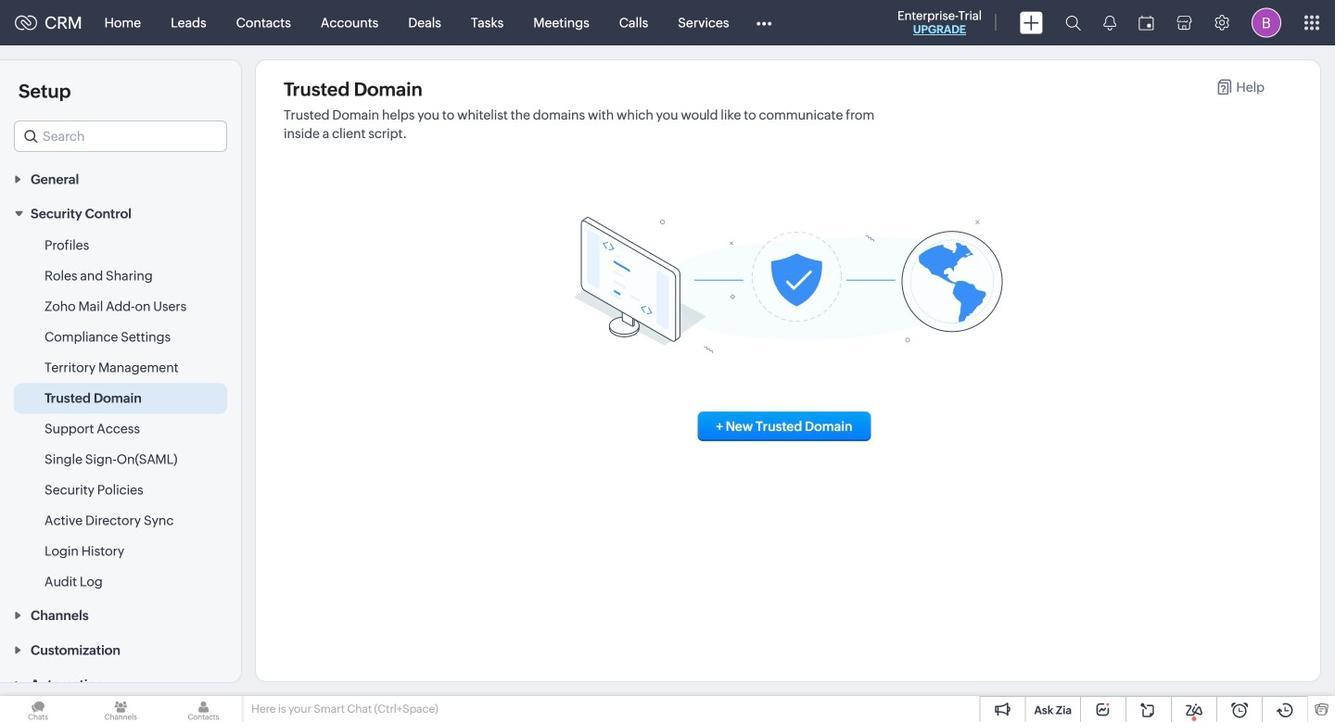 Task type: describe. For each thing, give the bounding box(es) containing it.
Other Modules field
[[744, 8, 784, 38]]

search image
[[1066, 15, 1081, 31]]

create menu element
[[1009, 0, 1054, 45]]

signals image
[[1104, 15, 1117, 31]]

signals element
[[1092, 0, 1128, 45]]

create menu image
[[1020, 12, 1043, 34]]

logo image
[[15, 15, 37, 30]]



Task type: locate. For each thing, give the bounding box(es) containing it.
profile element
[[1241, 0, 1293, 45]]

region
[[0, 231, 241, 598]]

None field
[[14, 121, 227, 152]]

profile image
[[1252, 8, 1282, 38]]

Search text field
[[15, 121, 226, 151]]

landing image
[[574, 217, 1003, 353]]

chats image
[[0, 696, 76, 722]]

channels image
[[83, 696, 159, 722]]

contacts image
[[165, 696, 242, 722]]

search element
[[1054, 0, 1092, 45]]

calendar image
[[1139, 15, 1155, 30]]



Task type: vqa. For each thing, say whether or not it's contained in the screenshot.
Pipelines link
no



